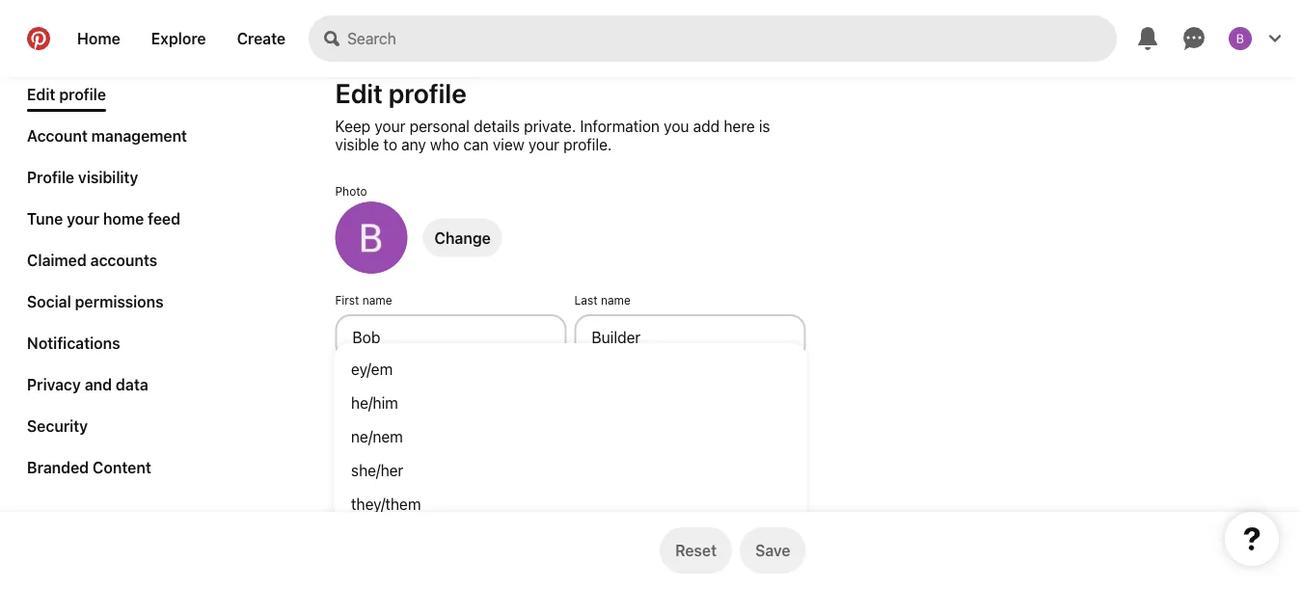 Task type: describe. For each thing, give the bounding box(es) containing it.
Last name text field
[[575, 315, 806, 361]]

search icon image
[[324, 31, 340, 46]]

name for first name
[[363, 293, 392, 307]]

explore link
[[136, 15, 222, 62]]

reset
[[676, 542, 717, 560]]

home link
[[62, 15, 136, 62]]

list containing edit profile
[[19, 77, 195, 492]]

profile visibility
[[27, 168, 138, 186]]

management
[[91, 126, 187, 145]]

ey/em
[[351, 360, 393, 378]]

can
[[464, 135, 489, 153]]

add
[[694, 117, 720, 135]]

feed
[[148, 209, 180, 228]]

explore
[[151, 29, 206, 48]]

tune your home feed link
[[19, 202, 188, 235]]

social permissions
[[27, 292, 164, 311]]

accounts
[[90, 251, 158, 269]]

home
[[77, 29, 120, 48]]

keep
[[335, 117, 371, 135]]

edit profile
[[27, 85, 106, 103]]

security
[[27, 417, 88, 435]]

bob builder image
[[1230, 27, 1253, 50]]

branded content
[[27, 458, 151, 477]]

edit for edit profile
[[27, 85, 55, 103]]

profile visibility link
[[19, 160, 146, 194]]

bob image
[[335, 202, 408, 274]]

you
[[664, 117, 690, 135]]

they/them
[[351, 495, 421, 513]]

permissions
[[75, 292, 164, 311]]

About text field
[[335, 402, 806, 490]]

claimed accounts link
[[19, 243, 165, 277]]

details
[[474, 117, 520, 135]]

she/her
[[351, 461, 403, 480]]

and
[[85, 375, 112, 394]]

last name
[[575, 293, 631, 307]]

about
[[335, 380, 368, 394]]

data
[[116, 375, 148, 394]]

is
[[759, 117, 771, 135]]

First name text field
[[335, 315, 567, 361]]

last
[[575, 293, 598, 307]]

home
[[103, 209, 144, 228]]

notifications
[[27, 334, 120, 352]]

to
[[384, 135, 398, 153]]

any
[[402, 135, 426, 153]]



Task type: locate. For each thing, give the bounding box(es) containing it.
private.
[[524, 117, 576, 135]]

claimed
[[27, 251, 87, 269]]

save button
[[740, 528, 806, 574]]

Pronouns text field
[[353, 540, 766, 568]]

1 horizontal spatial edit
[[335, 77, 383, 109]]

profile inside edit profile keep your personal details private. information you add here is visible to any who can view your profile.
[[389, 77, 467, 109]]

Pronouns field
[[328, 510, 814, 590]]

here
[[724, 117, 755, 135]]

personal
[[410, 117, 470, 135]]

list box containing ey/em
[[335, 345, 806, 521]]

edit profile link
[[19, 77, 114, 112]]

branded content link
[[19, 451, 159, 485]]

security link
[[19, 409, 96, 443]]

reset button
[[660, 528, 733, 574]]

first
[[335, 293, 359, 307]]

change
[[435, 229, 491, 247]]

list
[[19, 77, 195, 492]]

account management link
[[19, 119, 195, 152]]

0 horizontal spatial your
[[67, 209, 99, 228]]

name right last
[[601, 293, 631, 307]]

privacy and data link
[[19, 368, 156, 402]]

content
[[93, 458, 151, 477]]

create link
[[222, 15, 301, 62]]

name
[[363, 293, 392, 307], [601, 293, 631, 307]]

0 horizontal spatial profile
[[59, 85, 106, 103]]

view
[[493, 135, 525, 153]]

first name
[[335, 293, 392, 307]]

list box
[[335, 345, 806, 521]]

privacy
[[27, 375, 81, 394]]

profile for edit profile keep your personal details private. information you add here is visible to any who can view your profile.
[[389, 77, 467, 109]]

profile
[[389, 77, 467, 109], [59, 85, 106, 103]]

your inside tune your home feed link
[[67, 209, 99, 228]]

2 name from the left
[[601, 293, 631, 307]]

your right "keep"
[[375, 117, 406, 135]]

change button
[[423, 219, 503, 257]]

save
[[756, 542, 791, 560]]

claimed accounts
[[27, 251, 158, 269]]

your right view at top left
[[529, 135, 560, 153]]

0 horizontal spatial name
[[363, 293, 392, 307]]

1 horizontal spatial your
[[375, 117, 406, 135]]

2 horizontal spatial your
[[529, 135, 560, 153]]

profile inside list
[[59, 85, 106, 103]]

visibility
[[78, 168, 138, 186]]

profile up account management link
[[59, 85, 106, 103]]

social permissions link
[[19, 285, 171, 319]]

account management
[[27, 126, 187, 145]]

visible
[[335, 135, 380, 153]]

edit
[[335, 77, 383, 109], [27, 85, 55, 103]]

information
[[580, 117, 660, 135]]

0 horizontal spatial edit
[[27, 85, 55, 103]]

profile up personal
[[389, 77, 467, 109]]

profile
[[27, 168, 74, 186]]

Search text field
[[348, 15, 1118, 62]]

profile.
[[564, 135, 612, 153]]

privacy and data
[[27, 375, 148, 394]]

tune your home feed
[[27, 209, 180, 228]]

notifications link
[[19, 326, 128, 360]]

your right tune
[[67, 209, 99, 228]]

edit inside edit profile keep your personal details private. information you add here is visible to any who can view your profile.
[[335, 77, 383, 109]]

account
[[27, 126, 88, 145]]

ne/nem
[[351, 428, 403, 446]]

photo
[[335, 184, 367, 198]]

your
[[375, 117, 406, 135], [529, 135, 560, 153], [67, 209, 99, 228]]

edit profile keep your personal details private. information you add here is visible to any who can view your profile.
[[335, 77, 771, 153]]

name for last name
[[601, 293, 631, 307]]

branded
[[27, 458, 89, 477]]

name right first
[[363, 293, 392, 307]]

he/him
[[351, 394, 398, 412]]

profile for edit profile
[[59, 85, 106, 103]]

pronouns
[[335, 510, 387, 523]]

create
[[237, 29, 286, 48]]

1 horizontal spatial profile
[[389, 77, 467, 109]]

who
[[430, 135, 460, 153]]

1 horizontal spatial name
[[601, 293, 631, 307]]

social
[[27, 292, 71, 311]]

edit for edit profile keep your personal details private. information you add here is visible to any who can view your profile.
[[335, 77, 383, 109]]

edit up 'account'
[[27, 85, 55, 103]]

tune
[[27, 209, 63, 228]]

1 name from the left
[[363, 293, 392, 307]]

edit up "keep"
[[335, 77, 383, 109]]



Task type: vqa. For each thing, say whether or not it's contained in the screenshot.
the Created
no



